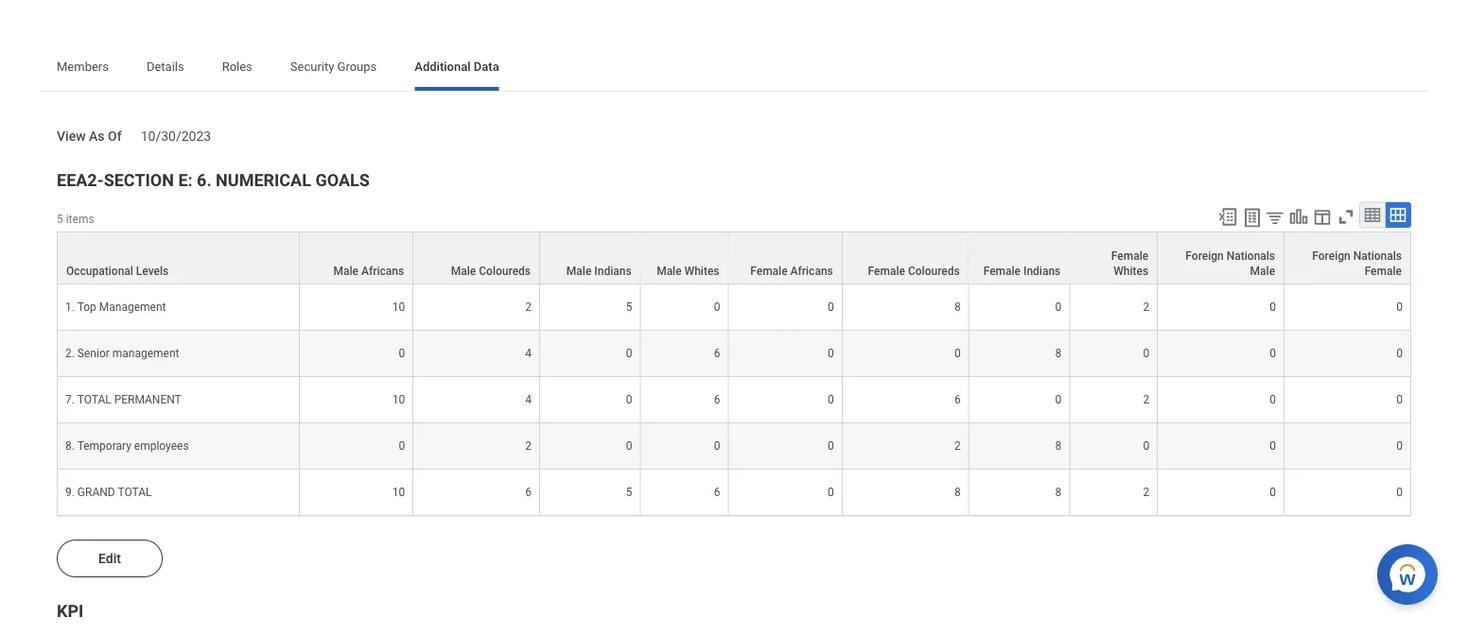 Task type: locate. For each thing, give the bounding box(es) containing it.
members
[[57, 59, 109, 73]]

2 vertical spatial 10
[[392, 486, 405, 499]]

female inside popup button
[[868, 265, 905, 278]]

tab list
[[38, 45, 1430, 91]]

0 horizontal spatial foreign
[[1186, 250, 1224, 263]]

8. temporary employees element
[[65, 436, 189, 453]]

africans inside popup button
[[361, 265, 404, 278]]

view as of
[[57, 129, 122, 144]]

toolbar
[[1209, 202, 1411, 232]]

whites for female whites
[[1114, 265, 1149, 278]]

3 row from the top
[[57, 331, 1411, 377]]

4 row from the top
[[57, 377, 1411, 424]]

1 male from the left
[[333, 265, 359, 278]]

e:
[[178, 171, 193, 190]]

as
[[89, 129, 105, 144]]

5 for 6
[[626, 486, 633, 499]]

whites inside male whites popup button
[[685, 265, 719, 278]]

8. temporary employees
[[65, 440, 189, 453]]

male whites
[[657, 265, 719, 278]]

top
[[77, 301, 96, 314]]

male
[[333, 265, 359, 278], [451, 265, 476, 278], [567, 265, 592, 278], [657, 265, 682, 278], [1250, 265, 1275, 278]]

1 row from the top
[[57, 232, 1411, 285]]

coloureds left female indians popup button
[[908, 265, 960, 278]]

0 vertical spatial 4
[[525, 347, 532, 360]]

temporary
[[77, 440, 131, 453]]

nationals inside foreign nationals female
[[1353, 250, 1402, 263]]

2 whites from the left
[[1114, 265, 1149, 278]]

table image
[[1363, 206, 1382, 225]]

0 horizontal spatial africans
[[361, 265, 404, 278]]

10
[[392, 301, 405, 314], [392, 393, 405, 407], [392, 486, 405, 499]]

1 horizontal spatial africans
[[790, 265, 833, 278]]

female inside 'popup button'
[[750, 265, 788, 278]]

indians left female whites popup button
[[1024, 265, 1061, 278]]

indians inside popup button
[[594, 265, 632, 278]]

1 vertical spatial 4
[[525, 393, 532, 407]]

foreign inside foreign nationals male
[[1186, 250, 1224, 263]]

female
[[1111, 250, 1149, 263], [750, 265, 788, 278], [868, 265, 905, 278], [984, 265, 1021, 278], [1365, 265, 1402, 278]]

occupational levels
[[66, 265, 169, 278]]

foreign nationals male
[[1186, 250, 1275, 278]]

1 foreign from the left
[[1186, 250, 1224, 263]]

0 horizontal spatial indians
[[594, 265, 632, 278]]

1 africans from the left
[[361, 265, 404, 278]]

select to filter grid data image
[[1265, 208, 1286, 228]]

nationals inside foreign nationals male
[[1227, 250, 1275, 263]]

2 10 from the top
[[392, 393, 405, 407]]

africans inside 'popup button'
[[790, 265, 833, 278]]

1 horizontal spatial whites
[[1114, 265, 1149, 278]]

foreign down click to view/edit grid preferences icon
[[1312, 250, 1351, 263]]

4
[[525, 347, 532, 360], [525, 393, 532, 407]]

additional data
[[415, 59, 499, 73]]

details
[[147, 59, 184, 73]]

male africans
[[333, 265, 404, 278]]

foreign inside foreign nationals female
[[1312, 250, 1351, 263]]

1 4 from the top
[[525, 347, 532, 360]]

indians left male whites popup button
[[594, 265, 632, 278]]

10 for 6
[[392, 486, 405, 499]]

nationals
[[1227, 250, 1275, 263], [1353, 250, 1402, 263]]

row containing 7. total permanent
[[57, 377, 1411, 424]]

row containing 2. senior management
[[57, 331, 1411, 377]]

2 indians from the left
[[1024, 265, 1061, 278]]

whites
[[685, 265, 719, 278], [1114, 265, 1149, 278]]

nationals down export to worksheets icon
[[1227, 250, 1275, 263]]

security groups
[[290, 59, 377, 73]]

coloureds for female coloureds
[[908, 265, 960, 278]]

1 indians from the left
[[594, 265, 632, 278]]

3 male from the left
[[567, 265, 592, 278]]

7. total permanent
[[65, 393, 181, 407]]

0
[[714, 301, 720, 314], [828, 301, 834, 314], [1055, 301, 1062, 314], [1270, 301, 1276, 314], [1397, 301, 1403, 314], [399, 347, 405, 360], [626, 347, 633, 360], [828, 347, 834, 360], [954, 347, 961, 360], [1143, 347, 1150, 360], [1270, 347, 1276, 360], [1397, 347, 1403, 360], [626, 393, 633, 407], [828, 393, 834, 407], [1055, 393, 1062, 407], [1270, 393, 1276, 407], [1397, 393, 1403, 407], [399, 440, 405, 453], [626, 440, 633, 453], [714, 440, 720, 453], [828, 440, 834, 453], [1143, 440, 1150, 453], [1270, 440, 1276, 453], [1397, 440, 1403, 453], [828, 486, 834, 499], [1270, 486, 1276, 499], [1397, 486, 1403, 499]]

of
[[108, 129, 122, 144]]

foreign down export to excel image
[[1186, 250, 1224, 263]]

0 vertical spatial 10
[[392, 301, 405, 314]]

male indians
[[567, 265, 632, 278]]

7.
[[65, 393, 75, 407]]

nationals for female
[[1353, 250, 1402, 263]]

eea2-section e: 6. numerical goals
[[57, 171, 370, 190]]

0 horizontal spatial nationals
[[1227, 250, 1275, 263]]

coloureds left male indians popup button
[[479, 265, 531, 278]]

indians inside popup button
[[1024, 265, 1061, 278]]

male coloureds button
[[414, 233, 539, 284]]

1 horizontal spatial indians
[[1024, 265, 1061, 278]]

1 10 from the top
[[392, 301, 405, 314]]

2 africans from the left
[[790, 265, 833, 278]]

0 horizontal spatial coloureds
[[479, 265, 531, 278]]

6
[[714, 347, 720, 360], [714, 393, 720, 407], [954, 393, 961, 407], [525, 486, 532, 499], [714, 486, 720, 499]]

numerical
[[216, 171, 311, 190]]

8 for 2
[[1055, 440, 1062, 453]]

africans
[[361, 265, 404, 278], [790, 265, 833, 278]]

1 nationals from the left
[[1227, 250, 1275, 263]]

9. grand total
[[65, 486, 152, 499]]

whites for male whites
[[685, 265, 719, 278]]

view as of element
[[141, 117, 211, 145]]

3 10 from the top
[[392, 486, 405, 499]]

eea2-section e: 6. numerical goals button
[[57, 171, 370, 190]]

8
[[954, 301, 961, 314], [1055, 347, 1062, 360], [1055, 440, 1062, 453], [954, 486, 961, 499], [1055, 486, 1062, 499]]

0 horizontal spatial whites
[[685, 265, 719, 278]]

5
[[57, 213, 63, 226], [626, 301, 633, 314], [626, 486, 633, 499]]

grand
[[77, 486, 115, 499]]

coloureds
[[479, 265, 531, 278], [908, 265, 960, 278]]

total right the grand
[[118, 486, 152, 499]]

2 vertical spatial 5
[[626, 486, 633, 499]]

permanent
[[114, 393, 181, 407]]

indians
[[594, 265, 632, 278], [1024, 265, 1061, 278]]

whites left female africans 'popup button'
[[685, 265, 719, 278]]

row containing female whites
[[57, 232, 1411, 285]]

1. top management
[[65, 301, 166, 314]]

4 male from the left
[[657, 265, 682, 278]]

employees
[[134, 440, 189, 453]]

row containing 1. top management
[[57, 285, 1411, 331]]

2 foreign from the left
[[1312, 250, 1351, 263]]

2 4 from the top
[[525, 393, 532, 407]]

female for female whites
[[1111, 250, 1149, 263]]

2 nationals from the left
[[1353, 250, 1402, 263]]

0 horizontal spatial total
[[77, 393, 111, 407]]

female indians button
[[969, 233, 1069, 284]]

2 row from the top
[[57, 285, 1411, 331]]

5 row from the top
[[57, 424, 1411, 470]]

10/30/2023
[[141, 129, 211, 144]]

male indians button
[[540, 233, 640, 284]]

2 male from the left
[[451, 265, 476, 278]]

1 vertical spatial total
[[118, 486, 152, 499]]

foreign for foreign nationals female
[[1312, 250, 1351, 263]]

1 coloureds from the left
[[479, 265, 531, 278]]

foreign
[[1186, 250, 1224, 263], [1312, 250, 1351, 263]]

6 row from the top
[[57, 470, 1411, 516]]

2
[[525, 301, 532, 314], [1143, 301, 1150, 314], [1143, 393, 1150, 407], [525, 440, 532, 453], [954, 440, 961, 453], [1143, 486, 1150, 499]]

1 whites from the left
[[685, 265, 719, 278]]

1 vertical spatial 10
[[392, 393, 405, 407]]

row containing 9. grand total
[[57, 470, 1411, 516]]

2 coloureds from the left
[[908, 265, 960, 278]]

kpi
[[57, 602, 84, 622]]

total
[[77, 393, 111, 407], [118, 486, 152, 499]]

whites inside the female whites
[[1114, 265, 1149, 278]]

6 for 6
[[714, 393, 720, 407]]

1 horizontal spatial foreign
[[1312, 250, 1351, 263]]

total right 7.
[[77, 393, 111, 407]]

male for male indians
[[567, 265, 592, 278]]

management
[[112, 347, 179, 360]]

female indians
[[984, 265, 1061, 278]]

whites left foreign nationals male popup button
[[1114, 265, 1149, 278]]

nationals down table icon
[[1353, 250, 1402, 263]]

africans for female africans
[[790, 265, 833, 278]]

row
[[57, 232, 1411, 285], [57, 285, 1411, 331], [57, 331, 1411, 377], [57, 377, 1411, 424], [57, 424, 1411, 470], [57, 470, 1411, 516]]

1 horizontal spatial nationals
[[1353, 250, 1402, 263]]

1 vertical spatial 5
[[626, 301, 633, 314]]

5 male from the left
[[1250, 265, 1275, 278]]

1 horizontal spatial coloureds
[[908, 265, 960, 278]]

10 for 2
[[392, 301, 405, 314]]

2. senior management
[[65, 347, 179, 360]]



Task type: vqa. For each thing, say whether or not it's contained in the screenshot.


Task type: describe. For each thing, give the bounding box(es) containing it.
2.
[[65, 347, 75, 360]]

occupational
[[66, 265, 133, 278]]

6 for 8
[[714, 486, 720, 499]]

male africans button
[[300, 233, 413, 284]]

1 horizontal spatial total
[[118, 486, 152, 499]]

additional
[[415, 59, 471, 73]]

male for male whites
[[657, 265, 682, 278]]

female whites button
[[1070, 233, 1157, 284]]

foreign nationals female button
[[1285, 233, 1410, 284]]

female coloureds
[[868, 265, 960, 278]]

foreign nationals male button
[[1158, 233, 1284, 284]]

8 for 0
[[1055, 347, 1062, 360]]

8.
[[65, 440, 75, 453]]

fullscreen image
[[1336, 207, 1357, 228]]

female whites
[[1111, 250, 1149, 278]]

data
[[474, 59, 499, 73]]

roles
[[222, 59, 252, 73]]

eea2-
[[57, 171, 104, 190]]

female coloureds button
[[843, 233, 968, 284]]

coloureds for male coloureds
[[479, 265, 531, 278]]

tab list containing members
[[38, 45, 1430, 91]]

female for female africans
[[750, 265, 788, 278]]

female africans
[[750, 265, 833, 278]]

foreign for foreign nationals male
[[1186, 250, 1224, 263]]

female for female coloureds
[[868, 265, 905, 278]]

foreign nationals female
[[1312, 250, 1402, 278]]

section
[[104, 171, 174, 190]]

expand/collapse chart image
[[1288, 207, 1309, 228]]

indians for male indians
[[594, 265, 632, 278]]

4 for 0
[[525, 347, 532, 360]]

1.
[[65, 301, 75, 314]]

5 for 2
[[626, 301, 633, 314]]

female for female indians
[[984, 265, 1021, 278]]

female africans button
[[729, 233, 842, 284]]

nationals for male
[[1227, 250, 1275, 263]]

male coloureds
[[451, 265, 531, 278]]

8 for 8
[[1055, 486, 1062, 499]]

male whites button
[[641, 233, 728, 284]]

9.
[[65, 486, 75, 499]]

female inside foreign nationals female
[[1365, 265, 1402, 278]]

export to excel image
[[1218, 207, 1238, 228]]

eea2-section e: 6. numerical goals group
[[57, 169, 1411, 517]]

export to worksheets image
[[1241, 207, 1264, 230]]

male for male coloureds
[[451, 265, 476, 278]]

management
[[99, 301, 166, 314]]

africans for male africans
[[361, 265, 404, 278]]

edit
[[98, 551, 121, 566]]

indians for female indians
[[1024, 265, 1061, 278]]

goals
[[315, 171, 370, 190]]

6.
[[197, 171, 212, 190]]

toolbar inside the eea2-section e: 6. numerical goals group
[[1209, 202, 1411, 232]]

0 vertical spatial total
[[77, 393, 111, 407]]

4 for 10
[[525, 393, 532, 407]]

male inside foreign nationals male
[[1250, 265, 1275, 278]]

items
[[66, 213, 94, 226]]

view
[[57, 129, 86, 144]]

occupational levels button
[[58, 233, 299, 284]]

expand table image
[[1389, 206, 1408, 225]]

security
[[290, 59, 334, 73]]

2. senior management element
[[65, 343, 179, 360]]

click to view/edit grid preferences image
[[1312, 207, 1333, 228]]

senior
[[77, 347, 110, 360]]

5 items
[[57, 213, 94, 226]]

1. top management element
[[65, 297, 166, 314]]

10 for 4
[[392, 393, 405, 407]]

kpi button
[[57, 602, 84, 622]]

edit button
[[57, 540, 163, 578]]

levels
[[136, 265, 169, 278]]

9. grand total element
[[65, 482, 152, 499]]

groups
[[337, 59, 377, 73]]

row containing 8. temporary employees
[[57, 424, 1411, 470]]

6 for 0
[[714, 347, 720, 360]]

7. total permanent element
[[65, 390, 181, 407]]

male for male africans
[[333, 265, 359, 278]]

0 vertical spatial 5
[[57, 213, 63, 226]]



